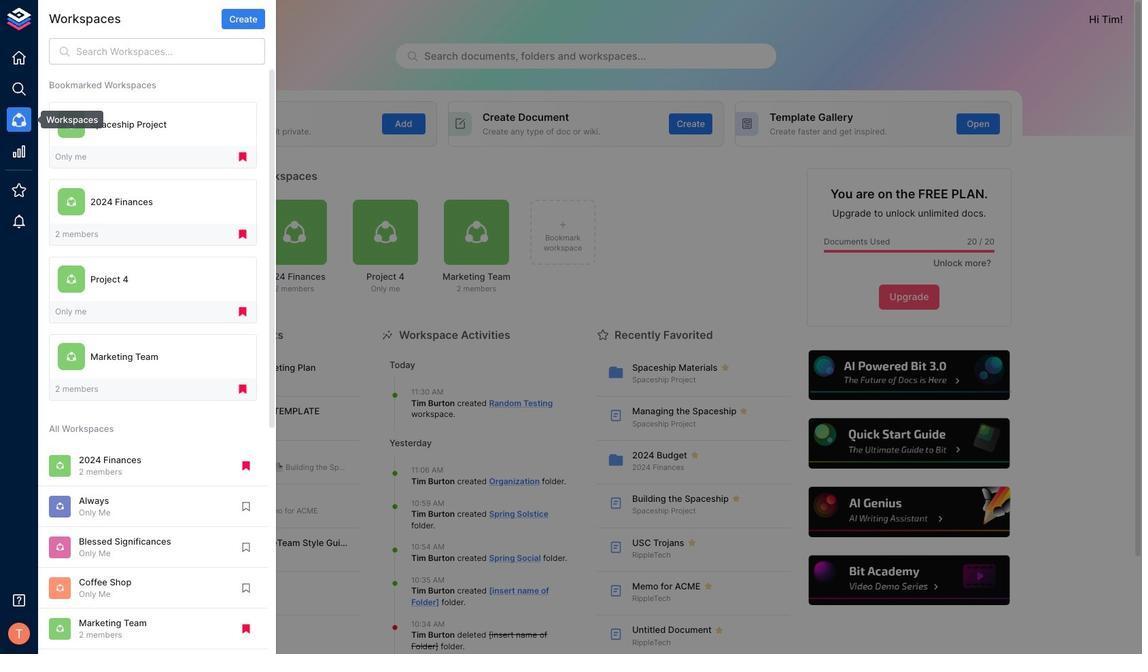 Task type: vqa. For each thing, say whether or not it's contained in the screenshot.
2nd Bookmark image from the bottom of the page
yes



Task type: locate. For each thing, give the bounding box(es) containing it.
1 vertical spatial remove bookmark image
[[237, 229, 249, 241]]

bookmark image
[[240, 542, 252, 554], [240, 583, 252, 595]]

remove bookmark image
[[237, 384, 249, 396], [240, 460, 252, 473], [240, 624, 252, 636]]

1 help image from the top
[[807, 349, 1012, 403]]

1 bookmark image from the top
[[240, 542, 252, 554]]

4 help image from the top
[[807, 554, 1012, 608]]

help image
[[807, 349, 1012, 403], [807, 417, 1012, 471], [807, 486, 1012, 540], [807, 554, 1012, 608]]

2 help image from the top
[[807, 417, 1012, 471]]

1 vertical spatial bookmark image
[[240, 583, 252, 595]]

2 vertical spatial remove bookmark image
[[240, 624, 252, 636]]

remove bookmark image
[[237, 151, 249, 163], [237, 229, 249, 241], [237, 306, 249, 318]]

2 vertical spatial remove bookmark image
[[237, 306, 249, 318]]

1 remove bookmark image from the top
[[237, 151, 249, 163]]

3 remove bookmark image from the top
[[237, 306, 249, 318]]

0 vertical spatial bookmark image
[[240, 542, 252, 554]]

Search Workspaces... text field
[[76, 38, 265, 65]]

0 vertical spatial remove bookmark image
[[237, 151, 249, 163]]

2 remove bookmark image from the top
[[237, 229, 249, 241]]

tooltip
[[31, 111, 104, 129]]



Task type: describe. For each thing, give the bounding box(es) containing it.
1 vertical spatial remove bookmark image
[[240, 460, 252, 473]]

bookmark image
[[240, 501, 252, 513]]

0 vertical spatial remove bookmark image
[[237, 384, 249, 396]]

3 help image from the top
[[807, 486, 1012, 540]]

2 bookmark image from the top
[[240, 583, 252, 595]]



